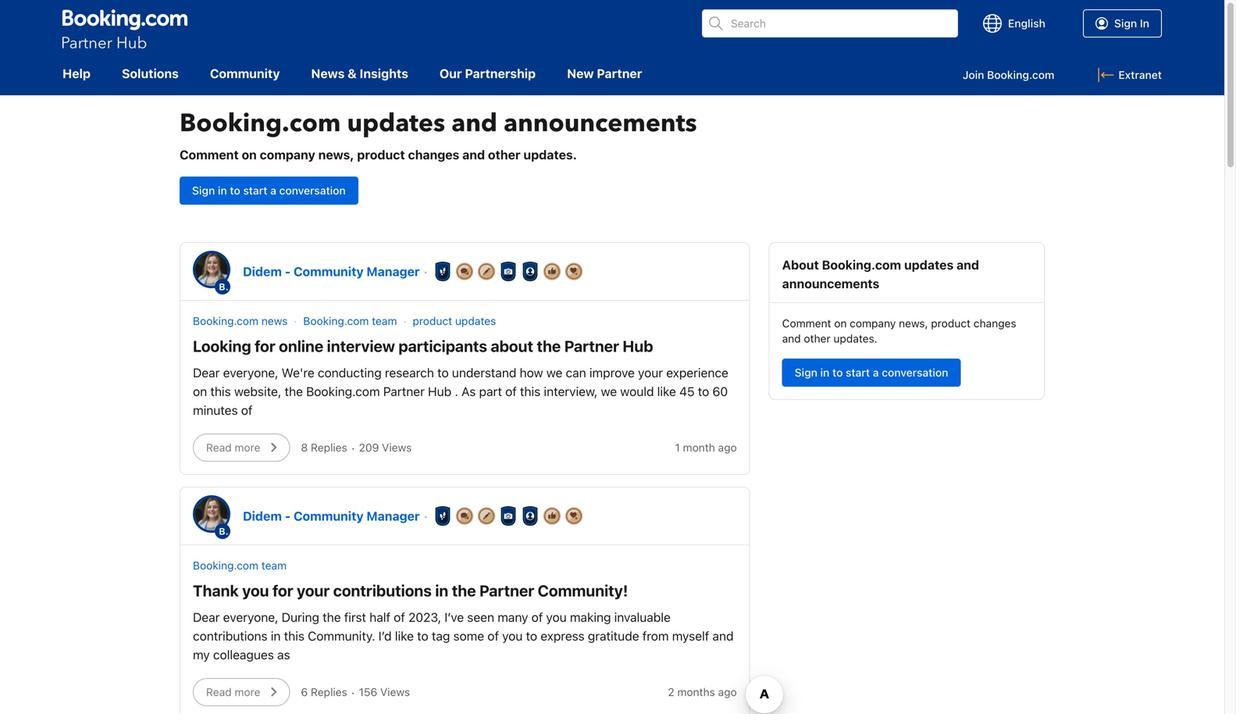 Task type: locate. For each thing, give the bounding box(es) containing it.
booking.com team up interview
[[303, 314, 397, 327]]

1 upload your profile picture image from the top
[[498, 261, 519, 282]]

booking.com team up thank
[[193, 559, 287, 572]]

replies right 8
[[311, 441, 347, 454]]

0 vertical spatial company
[[260, 147, 315, 162]]

like right i'd
[[395, 629, 414, 643]]

we're
[[282, 365, 315, 380]]

you right thank
[[242, 581, 269, 600]]

understand
[[452, 365, 517, 380]]

you
[[242, 581, 269, 600], [546, 610, 567, 625], [502, 629, 523, 643]]

online
[[279, 337, 324, 355]]

sign in to start a conversation link
[[180, 177, 358, 205], [783, 359, 961, 387]]

didem - community manager down 8 replies
[[243, 509, 420, 523]]

gratitude
[[588, 629, 639, 643]]

more down colleagues on the left of page
[[235, 686, 260, 698]]

1 horizontal spatial sign in to start a conversation
[[795, 366, 949, 379]]

0 vertical spatial other
[[488, 147, 521, 162]]

0 vertical spatial announcements
[[504, 106, 697, 140]]

the down we're
[[285, 384, 303, 399]]

1 horizontal spatial conversation
[[882, 366, 949, 379]]

in
[[218, 184, 227, 197], [821, 366, 830, 379], [435, 581, 449, 600], [271, 629, 281, 643]]

1 post 5 times image from the top
[[454, 261, 476, 282]]

write your first post image
[[432, 261, 454, 282], [432, 505, 454, 527]]

1 everyone, from the top
[[223, 365, 279, 380]]

0 vertical spatial updates.
[[524, 147, 577, 162]]

for down news
[[255, 337, 276, 355]]

didem for you
[[243, 509, 282, 523]]

angle right image left 6
[[264, 683, 283, 702]]

2 read more from the top
[[206, 686, 260, 698]]

1 vertical spatial write your first post image
[[432, 505, 454, 527]]

everyone, inside dear everyone, during the first half of 2023, i've seen many of you making invaluable contributions in this community. i'd like to tag some of you to express gratitude from myself and my colleagues as
[[223, 610, 279, 625]]

booking.com up interview
[[303, 314, 369, 327]]

first
[[344, 610, 366, 625]]

Search text field
[[702, 9, 959, 37]]

like inside dear everyone, we're conducting research to understand how we can improve your experience on this website, the booking.com partner hub . as part of this interview, we would like 45 to 60 minutes of
[[658, 384, 676, 399]]

profile picture for user d.nohutlu image up booking.com news link at the top
[[195, 253, 228, 286]]

0 vertical spatial didem - community manager
[[243, 264, 420, 279]]

didem - community manager link
[[243, 264, 420, 279], [243, 509, 420, 523]]

1 ago from the top
[[718, 441, 737, 454]]

2 write your profile description image from the top
[[519, 505, 541, 527]]

0 horizontal spatial product
[[357, 147, 405, 162]]

1 vertical spatial conversation
[[882, 366, 949, 379]]

start
[[243, 184, 268, 197], [846, 366, 870, 379]]

1 horizontal spatial your
[[638, 365, 663, 380]]

our partnership
[[440, 66, 536, 81]]

didem - community manager link up news
[[243, 264, 420, 279]]

read more down colleagues on the left of page
[[206, 686, 260, 698]]

announcements down about
[[783, 276, 880, 291]]

like left 45
[[658, 384, 676, 399]]

didem - community manager for your
[[243, 509, 420, 523]]

other
[[488, 147, 521, 162], [804, 332, 831, 345]]

ago
[[718, 441, 737, 454], [718, 686, 737, 698]]

new partner
[[567, 66, 642, 81]]

2 profile picture for user d.nohutlu image from the top
[[195, 498, 228, 531]]

comment 5 times image
[[476, 261, 498, 282]]

booking.com up the looking
[[193, 314, 259, 327]]

didem - community manager link down 8 replies
[[243, 509, 420, 523]]

156
[[359, 686, 377, 698]]

comment
[[180, 147, 239, 162], [783, 317, 832, 330]]

contributions up colleagues on the left of page
[[193, 629, 268, 643]]

2 horizontal spatial on
[[835, 317, 847, 330]]

thank
[[193, 581, 239, 600]]

read more link
[[193, 434, 290, 462], [193, 678, 290, 706]]

0 vertical spatial booking.com team link
[[303, 314, 397, 327]]

1 vertical spatial replies
[[311, 686, 347, 698]]

0 horizontal spatial a
[[270, 184, 277, 197]]

sign in
[[1115, 17, 1150, 30]]

1 vertical spatial start
[[846, 366, 870, 379]]

booking.com inside booking.com updates and announcements comment on company news, product changes and other updates.
[[180, 106, 341, 140]]

news,
[[318, 147, 354, 162], [899, 317, 929, 330]]

1 vertical spatial like
[[395, 629, 414, 643]]

2 read more link from the top
[[193, 678, 290, 706]]

0 horizontal spatial sign
[[192, 184, 215, 197]]

during
[[282, 610, 319, 625]]

making
[[570, 610, 611, 625]]

1 vertical spatial contributions
[[193, 629, 268, 643]]

0 vertical spatial contributions
[[333, 581, 432, 600]]

conversation for the top sign in to start a conversation link
[[279, 184, 346, 197]]

2 horizontal spatial sign
[[1115, 17, 1138, 30]]

post 5 times image for about
[[454, 261, 476, 282]]

about
[[491, 337, 534, 355]]

and inside about       booking.com updates and announcements
[[957, 257, 980, 272]]

0 vertical spatial upload your profile picture image
[[498, 261, 519, 282]]

didem - community manager link for your
[[243, 509, 420, 523]]

2 read from the top
[[206, 686, 232, 698]]

more
[[235, 441, 260, 454], [235, 686, 260, 698]]

- for for
[[285, 509, 291, 523]]

2 dear from the top
[[193, 610, 220, 625]]

0 horizontal spatial news,
[[318, 147, 354, 162]]

1 vertical spatial booking.com team
[[193, 559, 287, 572]]

more down minutes
[[235, 441, 260, 454]]

dear
[[193, 365, 220, 380], [193, 610, 220, 625]]

updates for booking.com
[[347, 106, 445, 140]]

dear everyone, during the first half of 2023, i've seen many of you making invaluable contributions in this community. i'd like to tag some of you to express gratitude from myself and my colleagues as
[[193, 610, 734, 662]]

1 horizontal spatial you
[[502, 629, 523, 643]]

thank you for your contributions in the partner community!
[[193, 581, 628, 600]]

write your profile description image
[[519, 261, 541, 282], [519, 505, 541, 527]]

read more down minutes
[[206, 441, 260, 454]]

post 5 times image
[[454, 261, 476, 282], [454, 505, 476, 527]]

the up i've
[[452, 581, 476, 600]]

1 horizontal spatial updates
[[455, 314, 496, 327]]

product inside comment on company news, product changes and other updates.
[[931, 317, 971, 330]]

profile picture for user d.nohutlu image for thank you for your contributions in the partner community!
[[195, 498, 228, 531]]

news, inside comment on company news, product changes and other updates.
[[899, 317, 929, 330]]

upload your profile picture image left give 5 upvotes to fellow partners icon
[[498, 261, 519, 282]]

experience
[[667, 365, 729, 380]]

interview
[[327, 337, 395, 355]]

community for for
[[294, 509, 364, 523]]

0 vertical spatial replies
[[311, 441, 347, 454]]

news
[[262, 314, 288, 327]]

partner inside dear everyone, we're conducting research to understand how we can improve your experience on this website, the booking.com partner hub . as part of this interview, we would like 45 to 60 minutes of
[[383, 384, 425, 399]]

0 horizontal spatial start
[[243, 184, 268, 197]]

interview,
[[544, 384, 598, 399]]

1 vertical spatial comment
[[783, 317, 832, 330]]

from
[[643, 629, 669, 643]]

2 didem from the top
[[243, 509, 282, 523]]

invaluable
[[615, 610, 671, 625]]

1 vertical spatial updates.
[[834, 332, 878, 345]]

of down website,
[[241, 403, 253, 418]]

profile picture for user d.nohutlu image
[[195, 253, 228, 286], [195, 498, 228, 531]]

read down minutes
[[206, 441, 232, 454]]

updates up participants
[[455, 314, 496, 327]]

a for the bottom sign in to start a conversation link
[[873, 366, 879, 379]]

conducting
[[318, 365, 382, 380]]

booking.com team link up interview
[[303, 314, 397, 327]]

0 vertical spatial sign
[[1115, 17, 1138, 30]]

1 vertical spatial read
[[206, 686, 232, 698]]

0 vertical spatial dear
[[193, 365, 220, 380]]

0 horizontal spatial booking.com team link
[[193, 559, 287, 572]]

month
[[683, 441, 715, 454]]

the up community.
[[323, 610, 341, 625]]

write your first post image left comment 5 times image at the top left of page
[[432, 261, 454, 282]]

0 horizontal spatial changes
[[408, 147, 460, 162]]

updates down insights
[[347, 106, 445, 140]]

2 - from the top
[[285, 509, 291, 523]]

more for you
[[235, 686, 260, 698]]

2 didem - community manager from the top
[[243, 509, 420, 523]]

booking.com down community "link"
[[180, 106, 341, 140]]

1 horizontal spatial team
[[372, 314, 397, 327]]

0 vertical spatial changes
[[408, 147, 460, 162]]

angle right image
[[264, 438, 283, 457], [264, 683, 283, 702]]

0 vertical spatial we
[[547, 365, 563, 380]]

1 read more from the top
[[206, 441, 260, 454]]

replies
[[311, 441, 347, 454], [311, 686, 347, 698]]

news, inside booking.com updates and announcements comment on company news, product changes and other updates.
[[318, 147, 354, 162]]

news & insights link
[[311, 64, 423, 83]]

0 vertical spatial didem - community manager link
[[243, 264, 420, 279]]

half
[[370, 610, 391, 625]]

dear down the looking
[[193, 365, 220, 380]]

1 more from the top
[[235, 441, 260, 454]]

the
[[537, 337, 561, 355], [285, 384, 303, 399], [452, 581, 476, 600], [323, 610, 341, 625]]

your up would
[[638, 365, 663, 380]]

0 horizontal spatial updates.
[[524, 147, 577, 162]]

2 angle right image from the top
[[264, 683, 283, 702]]

1 vertical spatial read more
[[206, 686, 260, 698]]

didem - community manager up news
[[243, 264, 420, 279]]

0 horizontal spatial contributions
[[193, 629, 268, 643]]

ago right months
[[718, 686, 737, 698]]

booking.com team link up thank
[[193, 559, 287, 572]]

ago for looking for online interview participants about the partner hub
[[718, 441, 737, 454]]

community
[[210, 66, 280, 81], [294, 264, 364, 279], [294, 509, 364, 523]]

1 vertical spatial post 5 times image
[[454, 505, 476, 527]]

updates up comment on company news, product changes and other updates. on the right
[[905, 257, 954, 272]]

1 vertical spatial angle right image
[[264, 683, 283, 702]]

0 vertical spatial a
[[270, 184, 277, 197]]

a
[[270, 184, 277, 197], [873, 366, 879, 379]]

angle right image left 8
[[264, 438, 283, 457]]

partner up "can"
[[565, 337, 619, 355]]

1 didem from the top
[[243, 264, 282, 279]]

the up how
[[537, 337, 561, 355]]

community!
[[538, 581, 628, 600]]

sign
[[1115, 17, 1138, 30], [192, 184, 215, 197], [795, 366, 818, 379]]

1 angle right image from the top
[[264, 438, 283, 457]]

write your first post image for contributions
[[432, 505, 454, 527]]

- for online
[[285, 264, 291, 279]]

0 vertical spatial community
[[210, 66, 280, 81]]

booking.com updates and announcements comment on company news, product changes and other updates.
[[180, 106, 697, 162]]

read down my
[[206, 686, 232, 698]]

1 horizontal spatial a
[[873, 366, 879, 379]]

0 vertical spatial hub
[[623, 337, 654, 355]]

read more for thank
[[206, 686, 260, 698]]

booking.com down conducting
[[306, 384, 380, 399]]

0 horizontal spatial sign in to start a conversation link
[[180, 177, 358, 205]]

this up minutes
[[210, 384, 231, 399]]

svg image
[[984, 14, 1002, 33], [1099, 67, 1114, 83]]

2 vertical spatial on
[[193, 384, 207, 399]]

contributions
[[333, 581, 432, 600], [193, 629, 268, 643]]

1
[[675, 441, 680, 454]]

0 vertical spatial comment
[[180, 147, 239, 162]]

start for the top sign in to start a conversation link
[[243, 184, 268, 197]]

about       booking.com updates and announcements
[[783, 257, 980, 291]]

2 manager from the top
[[367, 509, 420, 523]]

you down many
[[502, 629, 523, 643]]

everyone, up colleagues on the left of page
[[223, 610, 279, 625]]

svg image left english
[[984, 14, 1002, 33]]

this down how
[[520, 384, 541, 399]]

we down improve
[[601, 384, 617, 399]]

1 write your profile description image from the top
[[519, 261, 541, 282]]

upload your profile picture image
[[498, 261, 519, 282], [498, 505, 519, 527]]

write your first post image left comment 5 times icon
[[432, 505, 454, 527]]

1 horizontal spatial updates.
[[834, 332, 878, 345]]

0 horizontal spatial this
[[210, 384, 231, 399]]

contributions up half
[[333, 581, 432, 600]]

post 5 times image for in
[[454, 505, 476, 527]]

1 vertical spatial updates
[[905, 257, 954, 272]]

everyone, for you
[[223, 610, 279, 625]]

1 didem - community manager link from the top
[[243, 264, 420, 279]]

-
[[285, 264, 291, 279], [285, 509, 291, 523]]

2 ago from the top
[[718, 686, 737, 698]]

0 horizontal spatial other
[[488, 147, 521, 162]]

1 profile picture for user d.nohutlu image from the top
[[195, 253, 228, 286]]

2 horizontal spatial updates
[[905, 257, 954, 272]]

read for thank
[[206, 686, 232, 698]]

get 5 upvotes from fellow partners image
[[563, 505, 585, 527]]

2 vertical spatial community
[[294, 509, 364, 523]]

1 vertical spatial -
[[285, 509, 291, 523]]

updates inside booking.com updates and announcements comment on company news, product changes and other updates.
[[347, 106, 445, 140]]

changes
[[408, 147, 460, 162], [974, 317, 1017, 330]]

research
[[385, 365, 434, 380]]

0 vertical spatial team
[[372, 314, 397, 327]]

0 vertical spatial read more
[[206, 441, 260, 454]]

this
[[210, 384, 231, 399], [520, 384, 541, 399], [284, 629, 305, 643]]

2 vertical spatial updates
[[455, 314, 496, 327]]

partner right new
[[597, 66, 642, 81]]

1 horizontal spatial comment
[[783, 317, 832, 330]]

1 vertical spatial your
[[297, 581, 330, 600]]

team up during
[[262, 559, 287, 572]]

booking.com team
[[303, 314, 397, 327], [193, 559, 287, 572]]

0 horizontal spatial team
[[262, 559, 287, 572]]

1 vertical spatial other
[[804, 332, 831, 345]]

give 5 upvotes to fellow partners image
[[541, 261, 563, 282]]

read more link down minutes
[[193, 434, 290, 462]]

for up during
[[273, 581, 293, 600]]

dear for thank you for your contributions in the partner community!
[[193, 610, 220, 625]]

improve
[[590, 365, 635, 380]]

views right 209 at bottom
[[382, 441, 412, 454]]

ago right 'month'
[[718, 441, 737, 454]]

everyone,
[[223, 365, 279, 380], [223, 610, 279, 625]]

2 upload your profile picture image from the top
[[498, 505, 519, 527]]

booking.com team link
[[303, 314, 397, 327], [193, 559, 287, 572]]

0 vertical spatial didem
[[243, 264, 282, 279]]

didem - community manager
[[243, 264, 420, 279], [243, 509, 420, 523]]

product inside booking.com updates and announcements comment on company news, product changes and other updates.
[[357, 147, 405, 162]]

angle right image for you
[[264, 683, 283, 702]]

partner
[[597, 66, 642, 81], [565, 337, 619, 355], [383, 384, 425, 399], [480, 581, 535, 600]]

new
[[567, 66, 594, 81]]

booking.com right about
[[822, 257, 902, 272]]

2 post 5 times image from the top
[[454, 505, 476, 527]]

we left "can"
[[547, 365, 563, 380]]

1 horizontal spatial hub
[[623, 337, 654, 355]]

extranet
[[1119, 68, 1162, 81]]

to
[[230, 184, 240, 197], [438, 365, 449, 380], [833, 366, 843, 379], [698, 384, 710, 399], [417, 629, 429, 643], [526, 629, 538, 643]]

1 didem - community manager from the top
[[243, 264, 420, 279]]

in
[[1141, 17, 1150, 30]]

0 vertical spatial booking.com team
[[303, 314, 397, 327]]

updates. inside comment on company news, product changes and other updates.
[[834, 332, 878, 345]]

on
[[242, 147, 257, 162], [835, 317, 847, 330], [193, 384, 207, 399]]

45
[[680, 384, 695, 399]]

read for looking
[[206, 441, 232, 454]]

company
[[260, 147, 315, 162], [850, 317, 896, 330]]

on inside booking.com updates and announcements comment on company news, product changes and other updates.
[[242, 147, 257, 162]]

this inside dear everyone, during the first half of 2023, i've seen many of you making invaluable contributions in this community. i'd like to tag some of you to express gratitude from myself and my colleagues as
[[284, 629, 305, 643]]

you up express
[[546, 610, 567, 625]]

views for participants
[[382, 441, 412, 454]]

1 horizontal spatial svg image
[[1099, 67, 1114, 83]]

dear down thank
[[193, 610, 220, 625]]

1 - from the top
[[285, 264, 291, 279]]

of
[[506, 384, 517, 399], [241, 403, 253, 418], [394, 610, 405, 625], [532, 610, 543, 625], [488, 629, 499, 643]]

start for the bottom sign in to start a conversation link
[[846, 366, 870, 379]]

0 vertical spatial like
[[658, 384, 676, 399]]

0 vertical spatial your
[[638, 365, 663, 380]]

read more link down colleagues on the left of page
[[193, 678, 290, 706]]

upload your profile picture image left give 5 upvotes to fellow partners image
[[498, 505, 519, 527]]

everyone, for for
[[223, 365, 279, 380]]

0 horizontal spatial we
[[547, 365, 563, 380]]

updates. inside booking.com updates and announcements comment on company news, product changes and other updates.
[[524, 147, 577, 162]]

1 read more link from the top
[[193, 434, 290, 462]]

comment 5 times image
[[476, 505, 498, 527]]

read
[[206, 441, 232, 454], [206, 686, 232, 698]]

everyone, inside dear everyone, we're conducting research to understand how we can improve your experience on this website, the booking.com partner hub . as part of this interview, we would like 45 to 60 minutes of
[[223, 365, 279, 380]]

1 write your first post image from the top
[[432, 261, 454, 282]]

your up during
[[297, 581, 330, 600]]

didem for for
[[243, 264, 282, 279]]

profile picture for user d.nohutlu image up thank
[[195, 498, 228, 531]]

0 vertical spatial read
[[206, 441, 232, 454]]

can
[[566, 365, 586, 380]]

1 horizontal spatial other
[[804, 332, 831, 345]]

extranet link
[[1099, 67, 1162, 83]]

1 horizontal spatial changes
[[974, 317, 1017, 330]]

1 manager from the top
[[367, 264, 420, 279]]

partner down 'research'
[[383, 384, 425, 399]]

announcements down new partner
[[504, 106, 697, 140]]

0 vertical spatial ago
[[718, 441, 737, 454]]

0 vertical spatial start
[[243, 184, 268, 197]]

replies right 6
[[311, 686, 347, 698]]

hub up improve
[[623, 337, 654, 355]]

announcements
[[504, 106, 697, 140], [783, 276, 880, 291]]

help link
[[62, 64, 105, 83]]

your inside dear everyone, we're conducting research to understand how we can improve your experience on this website, the booking.com partner hub . as part of this interview, we would like 45 to 60 minutes of
[[638, 365, 663, 380]]

dear inside dear everyone, we're conducting research to understand how we can improve your experience on this website, the booking.com partner hub . as part of this interview, we would like 45 to 60 minutes of
[[193, 365, 220, 380]]

1 read from the top
[[206, 441, 232, 454]]

1 vertical spatial didem - community manager link
[[243, 509, 420, 523]]

team up interview
[[372, 314, 397, 327]]

get 5 upvotes from fellow partners image
[[563, 261, 585, 282]]

like inside dear everyone, during the first half of 2023, i've seen many of you making invaluable contributions in this community. i'd like to tag some of you to express gratitude from myself and my colleagues as
[[395, 629, 414, 643]]

2 more from the top
[[235, 686, 260, 698]]

2 everyone, from the top
[[223, 610, 279, 625]]

everyone, up website,
[[223, 365, 279, 380]]

1 horizontal spatial news,
[[899, 317, 929, 330]]

dear inside dear everyone, during the first half of 2023, i've seen many of you making invaluable contributions in this community. i'd like to tag some of you to express gratitude from myself and my colleagues as
[[193, 610, 220, 625]]

views right the 156
[[380, 686, 410, 698]]

2 didem - community manager link from the top
[[243, 509, 420, 523]]

dear for looking for online interview participants about the partner hub
[[193, 365, 220, 380]]

hub left the .
[[428, 384, 452, 399]]

and
[[452, 106, 498, 140], [463, 147, 485, 162], [957, 257, 980, 272], [783, 332, 801, 345], [713, 629, 734, 643]]

1 vertical spatial upload your profile picture image
[[498, 505, 519, 527]]

156 views
[[359, 686, 410, 698]]

1 vertical spatial ago
[[718, 686, 737, 698]]

join booking.com link
[[963, 68, 1055, 82]]

new partner link
[[567, 64, 657, 83]]

1 vertical spatial didem - community manager
[[243, 509, 420, 523]]

1 vertical spatial community
[[294, 264, 364, 279]]

1 horizontal spatial contributions
[[333, 581, 432, 600]]

1 vertical spatial you
[[546, 610, 567, 625]]

write your profile description image right comment 5 times image at the top left of page
[[519, 261, 541, 282]]

announcements inside booking.com updates and announcements comment on company news, product changes and other updates.
[[504, 106, 697, 140]]

0 vertical spatial sign in to start a conversation
[[192, 184, 346, 197]]

svg image left extranet
[[1099, 67, 1114, 83]]

the inside dear everyone, we're conducting research to understand how we can improve your experience on this website, the booking.com partner hub . as part of this interview, we would like 45 to 60 minutes of
[[285, 384, 303, 399]]

this down during
[[284, 629, 305, 643]]

1 vertical spatial more
[[235, 686, 260, 698]]

write your profile description image right comment 5 times icon
[[519, 505, 541, 527]]

0 horizontal spatial company
[[260, 147, 315, 162]]

write your profile description image for in
[[519, 505, 541, 527]]

1 vertical spatial announcements
[[783, 276, 880, 291]]

1 dear from the top
[[193, 365, 220, 380]]

2 write your first post image from the top
[[432, 505, 454, 527]]



Task type: vqa. For each thing, say whether or not it's contained in the screenshot.
DIDEM - COMMUNITY MANAGER link for interview
yes



Task type: describe. For each thing, give the bounding box(es) containing it.
of right many
[[532, 610, 543, 625]]

booking.com inside about       booking.com updates and announcements
[[822, 257, 902, 272]]

1 horizontal spatial we
[[601, 384, 617, 399]]

1 vertical spatial team
[[262, 559, 287, 572]]

6 replies
[[301, 686, 347, 698]]

comment inside comment on company news, product changes and other updates.
[[783, 317, 832, 330]]

seen
[[467, 610, 495, 625]]

comment on company news, product changes and other updates.
[[783, 317, 1017, 345]]

2 months ago
[[668, 686, 737, 698]]

and inside dear everyone, during the first half of 2023, i've seen many of you making invaluable contributions in this community. i'd like to tag some of you to express gratitude from myself and my colleagues as
[[713, 629, 734, 643]]

ago for thank you for your contributions in the partner community!
[[718, 686, 737, 698]]

0 horizontal spatial booking.com team
[[193, 559, 287, 572]]

community for online
[[294, 264, 364, 279]]

the inside dear everyone, during the first half of 2023, i've seen many of you making invaluable contributions in this community. i'd like to tag some of you to express gratitude from myself and my colleagues as
[[323, 610, 341, 625]]

english
[[1009, 17, 1046, 30]]

sign in link
[[1084, 9, 1162, 37]]

in inside dear everyone, during the first half of 2023, i've seen many of you making invaluable contributions in this community. i'd like to tag some of you to express gratitude from myself and my colleagues as
[[271, 629, 281, 643]]

about
[[783, 257, 819, 272]]

209
[[359, 441, 379, 454]]

looking
[[193, 337, 251, 355]]

looking for online interview participants about the partner hub
[[193, 337, 654, 355]]

profile picture for user d.nohutlu image for looking for online interview participants about the partner hub
[[195, 253, 228, 286]]

partner up many
[[480, 581, 535, 600]]

read more for looking
[[206, 441, 260, 454]]

1 horizontal spatial booking.com team
[[303, 314, 397, 327]]

tag
[[432, 629, 450, 643]]

a for the top sign in to start a conversation link
[[270, 184, 277, 197]]

dear everyone, we're conducting research to understand how we can improve your experience on this website, the booking.com partner hub . as part of this interview, we would like 45 to 60 minutes of
[[193, 365, 729, 418]]

0 horizontal spatial your
[[297, 581, 330, 600]]

join
[[963, 68, 985, 81]]

solutions
[[122, 66, 179, 81]]

changes inside comment on company news, product changes and other updates.
[[974, 317, 1017, 330]]

of right half
[[394, 610, 405, 625]]

product updates link
[[413, 314, 496, 327]]

write your first post image for participants
[[432, 261, 454, 282]]

community link
[[210, 64, 294, 83]]

booking.com right the join
[[988, 68, 1055, 81]]

1 vertical spatial sign in to start a conversation link
[[783, 359, 961, 387]]

sign in to start a conversation for the top sign in to start a conversation link
[[192, 184, 346, 197]]

booking.com news link
[[193, 314, 288, 327]]

booking.com up thank
[[193, 559, 259, 572]]

updates for product
[[455, 314, 496, 327]]

manager for participants
[[367, 264, 420, 279]]

0 vertical spatial sign in to start a conversation link
[[180, 177, 358, 205]]

as
[[277, 647, 290, 662]]

and inside comment on company news, product changes and other updates.
[[783, 332, 801, 345]]

insights
[[360, 66, 408, 81]]

2 vertical spatial you
[[502, 629, 523, 643]]

booking.com inside dear everyone, we're conducting research to understand how we can improve your experience on this website, the booking.com partner hub . as part of this interview, we would like 45 to 60 minutes of
[[306, 384, 380, 399]]

&
[[348, 66, 357, 81]]

my
[[193, 647, 210, 662]]

partnership
[[465, 66, 536, 81]]

express
[[541, 629, 585, 643]]

209 views
[[359, 441, 412, 454]]

2 vertical spatial sign
[[795, 366, 818, 379]]

manager for contributions
[[367, 509, 420, 523]]

2
[[668, 686, 675, 698]]

contributions inside dear everyone, during the first half of 2023, i've seen many of you making invaluable contributions in this community. i'd like to tag some of you to express gratitude from myself and my colleagues as
[[193, 629, 268, 643]]

news & insights
[[311, 66, 408, 81]]

i've
[[445, 610, 464, 625]]

would
[[621, 384, 654, 399]]

thank you for your contributions in the partner community! link
[[193, 581, 628, 600]]

.
[[455, 384, 458, 399]]

angle right image for for
[[264, 438, 283, 457]]

minutes
[[193, 403, 238, 418]]

0 vertical spatial you
[[242, 581, 269, 600]]

8
[[301, 441, 308, 454]]

of right part
[[506, 384, 517, 399]]

didem - community manager for interview
[[243, 264, 420, 279]]

help
[[62, 66, 91, 81]]

updates inside about       booking.com updates and announcements
[[905, 257, 954, 272]]

1 month ago
[[675, 441, 737, 454]]

conversation for the bottom sign in to start a conversation link
[[882, 366, 949, 379]]

months
[[678, 686, 715, 698]]

booking.com news
[[193, 314, 288, 327]]

community inside "link"
[[210, 66, 280, 81]]

as
[[462, 384, 476, 399]]

company inside comment on company news, product changes and other updates.
[[850, 317, 896, 330]]

on inside dear everyone, we're conducting research to understand how we can improve your experience on this website, the booking.com partner hub . as part of this interview, we would like 45 to 60 minutes of
[[193, 384, 207, 399]]

looking for online interview participants about the partner hub link
[[193, 337, 654, 355]]

replies for your
[[311, 686, 347, 698]]

1 vertical spatial for
[[273, 581, 293, 600]]

sign in to start a conversation for the bottom sign in to start a conversation link
[[795, 366, 949, 379]]

more for for
[[235, 441, 260, 454]]

part
[[479, 384, 502, 399]]

on inside comment on company news, product changes and other updates.
[[835, 317, 847, 330]]

join booking.com
[[963, 68, 1055, 81]]

views for contributions
[[380, 686, 410, 698]]

0 vertical spatial for
[[255, 337, 276, 355]]

some
[[454, 629, 484, 643]]

other inside comment on company news, product changes and other updates.
[[804, 332, 831, 345]]

0 vertical spatial svg image
[[984, 14, 1002, 33]]

2023,
[[409, 610, 441, 625]]

company inside booking.com updates and announcements comment on company news, product changes and other updates.
[[260, 147, 315, 162]]

how
[[520, 365, 543, 380]]

1 horizontal spatial booking.com team link
[[303, 314, 397, 327]]

of down seen
[[488, 629, 499, 643]]

our
[[440, 66, 462, 81]]

8 replies
[[301, 441, 347, 454]]

60
[[713, 384, 728, 399]]

colleagues
[[213, 647, 274, 662]]

home image
[[62, 9, 187, 50]]

other inside booking.com updates and announcements comment on company news, product changes and other updates.
[[488, 147, 521, 162]]

website,
[[234, 384, 281, 399]]

read more link for looking
[[193, 434, 290, 462]]

hub inside dear everyone, we're conducting research to understand how we can improve your experience on this website, the booking.com partner hub . as part of this interview, we would like 45 to 60 minutes of
[[428, 384, 452, 399]]

didem - community manager link for interview
[[243, 264, 420, 279]]

i'd
[[379, 629, 392, 643]]

myself
[[672, 629, 710, 643]]

news
[[311, 66, 345, 81]]

many
[[498, 610, 528, 625]]

upload your profile picture image for in
[[498, 505, 519, 527]]

give 5 upvotes to fellow partners image
[[541, 505, 563, 527]]

2 horizontal spatial this
[[520, 384, 541, 399]]

participants
[[399, 337, 487, 355]]

comment inside booking.com updates and announcements comment on company news, product changes and other updates.
[[180, 147, 239, 162]]

solutions link
[[122, 64, 193, 83]]

read more link for thank
[[193, 678, 290, 706]]

replies for interview
[[311, 441, 347, 454]]

community.
[[308, 629, 375, 643]]

upload your profile picture image for about
[[498, 261, 519, 282]]

product updates
[[413, 314, 496, 327]]

write your profile description image for about
[[519, 261, 541, 282]]

partner inside new partner "link"
[[597, 66, 642, 81]]

changes inside booking.com updates and announcements comment on company news, product changes and other updates.
[[408, 147, 460, 162]]

2 horizontal spatial you
[[546, 610, 567, 625]]

6
[[301, 686, 308, 698]]

1 horizontal spatial product
[[413, 314, 452, 327]]

announcements inside about       booking.com updates and announcements
[[783, 276, 880, 291]]



